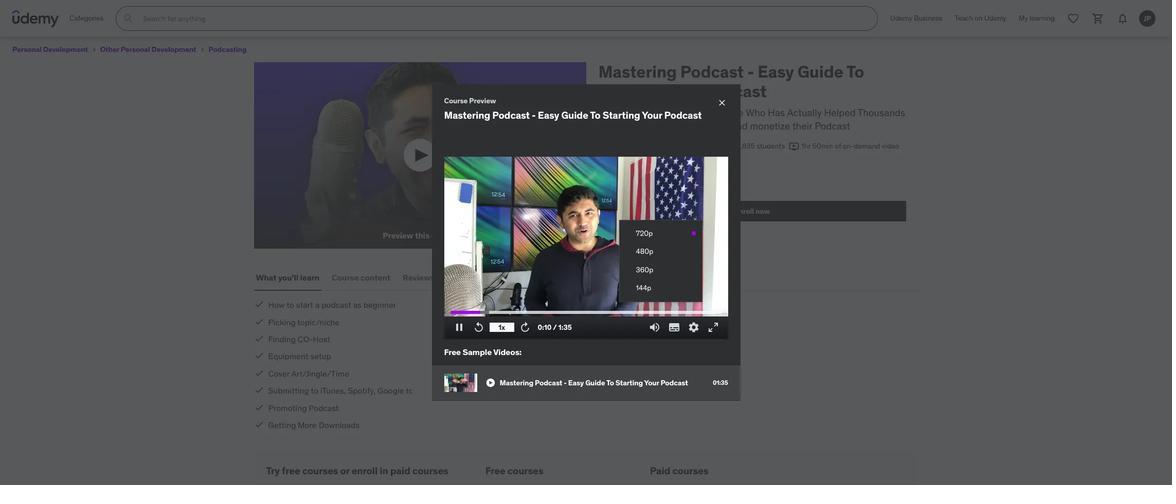 Task type: vqa. For each thing, say whether or not it's contained in the screenshot.
the left You
no



Task type: describe. For each thing, give the bounding box(es) containing it.
resolution group
[[620, 225, 702, 298]]

starting for mastering podcast -  easy guide to starting your podcast
[[616, 379, 643, 388]]

paid courses
[[650, 465, 709, 478]]

free
[[282, 465, 300, 478]]

3 courses from the left
[[508, 465, 544, 478]]

reviews button
[[401, 266, 437, 290]]

course
[[431, 231, 457, 241]]

host
[[313, 334, 330, 345]]

actually
[[787, 106, 822, 119]]

close modal image
[[717, 98, 727, 108]]

preview inside course preview mastering podcast -  easy guide to starting your podcast
[[469, 96, 496, 105]]

finding
[[268, 334, 296, 345]]

topic/niche
[[298, 317, 340, 328]]

video
[[882, 141, 900, 151]]

as
[[353, 300, 362, 310]]

instructors
[[447, 272, 489, 283]]

other personal development link
[[100, 43, 196, 56]]

of
[[835, 141, 841, 151]]

guide for mastering podcast -  easy guide to starting your podcast
[[586, 379, 605, 388]]

from
[[677, 106, 700, 119]]

english for english
[[611, 171, 635, 180]]

settings image
[[688, 322, 700, 334]]

mastering inside course preview mastering podcast -  easy guide to starting your podcast
[[444, 109, 490, 121]]

mastering podcast -  easy guide to starting your podcast dialog
[[432, 84, 741, 401]]

create
[[702, 120, 729, 132]]

/
[[553, 323, 557, 332]]

to for mastering podcast -  easy guide to starting your podcast
[[607, 379, 614, 388]]

what you'll learn button
[[254, 266, 322, 290]]

a
[[315, 300, 320, 310]]

small image for getting more downloads
[[254, 420, 264, 430]]

preview inside preview this course 'button'
[[383, 231, 413, 241]]

to for mastering podcast -  easy guide to starting your podcast learn podcasting from someone who has actually helped thousands of students worldwide create and monetize their podcast
[[847, 61, 865, 82]]

small image for cover art/jingle/time
[[254, 368, 264, 379]]

picking
[[268, 317, 296, 328]]

satish gaire link
[[635, 157, 675, 166]]

other
[[100, 45, 119, 54]]

[auto]
[[681, 171, 700, 180]]

reviews
[[403, 272, 435, 283]]

beginner
[[364, 300, 396, 310]]

small image left 1hr
[[789, 141, 800, 152]]

free courses
[[486, 465, 544, 478]]

worldwide
[[653, 120, 699, 132]]

udemy image
[[12, 10, 59, 27]]

1:35
[[559, 323, 572, 332]]

personal inside "link"
[[121, 45, 150, 54]]

2,635
[[737, 141, 755, 151]]

what
[[256, 272, 277, 283]]

on
[[975, 13, 983, 23]]

enroll now button
[[599, 201, 906, 222]]

mastering podcast -  easy guide to starting your podcast learn podcasting from someone who has actually helped thousands of students worldwide create and monetize their podcast
[[599, 61, 906, 132]]

your inside course preview mastering podcast -  easy guide to starting your podcast
[[642, 109, 662, 121]]

1 udemy from the left
[[891, 13, 913, 23]]

small image for equipment setup
[[254, 351, 264, 361]]

you'll
[[278, 272, 298, 283]]

what you'll learn
[[256, 272, 319, 283]]

now
[[756, 207, 770, 216]]

2 courses from the left
[[413, 465, 449, 478]]

submit search image
[[123, 12, 135, 25]]

forward 5 seconds image
[[519, 322, 531, 334]]

english [auto]
[[655, 171, 700, 180]]

free for free sample videos:
[[444, 347, 461, 358]]

business
[[914, 13, 943, 23]]

created by satish gaire
[[599, 157, 675, 166]]

udemy business
[[891, 13, 943, 23]]

0 horizontal spatial podcasting
[[209, 45, 247, 54]]

easy for mastering podcast -  easy guide to starting your podcast
[[568, 379, 584, 388]]

paid
[[390, 465, 411, 478]]

getting more downloads
[[268, 420, 360, 431]]

4 courses from the left
[[673, 465, 709, 478]]

free for free
[[599, 186, 619, 198]]

downloads
[[319, 420, 360, 431]]

podcasting link
[[209, 43, 247, 56]]

preview this course
[[383, 231, 457, 241]]

course preview mastering podcast -  easy guide to starting your podcast
[[444, 96, 702, 121]]

sample
[[463, 347, 492, 358]]

360p button
[[620, 261, 702, 280]]

equipment setup
[[268, 352, 331, 362]]

easy for mastering podcast -  easy guide to starting your podcast learn podcasting from someone who has actually helped thousands of students worldwide create and monetize their podcast
[[758, 61, 794, 82]]

other personal development
[[100, 45, 196, 54]]

videos:
[[494, 347, 522, 358]]

cover
[[268, 369, 290, 379]]

how
[[268, 300, 285, 310]]

monetize
[[750, 120, 791, 132]]

course language image
[[599, 172, 607, 180]]

created
[[599, 157, 624, 166]]

spotify,
[[348, 386, 376, 396]]

itunes,
[[320, 386, 346, 396]]

start
[[296, 300, 313, 310]]

has
[[768, 106, 785, 119]]

720p
[[636, 229, 653, 238]]

more
[[298, 420, 317, 431]]

learn
[[300, 272, 319, 283]]

small image for finding co-host
[[254, 334, 264, 344]]

podcasting inside mastering podcast -  easy guide to starting your podcast learn podcasting from someone who has actually helped thousands of students worldwide create and monetize their podcast
[[626, 106, 675, 119]]

content
[[361, 272, 391, 283]]

enroll
[[735, 207, 754, 216]]

setup
[[311, 352, 331, 362]]

small image for how to start a podcast as beginner
[[254, 300, 264, 310]]

by
[[626, 157, 634, 166]]

finding co-host
[[268, 334, 330, 345]]

360p
[[636, 265, 654, 275]]

english for english [auto]
[[655, 171, 679, 180]]

mastering for mastering podcast -  easy guide to starting your podcast learn podcasting from someone who has actually helped thousands of students worldwide create and monetize their podcast
[[599, 61, 677, 82]]

fullscreen image
[[707, 322, 720, 334]]

art/jingle/time
[[291, 369, 349, 379]]

personal development
[[12, 45, 88, 54]]

students
[[611, 120, 651, 132]]

course for course preview mastering podcast -  easy guide to starting your podcast
[[444, 96, 468, 105]]

their
[[793, 120, 813, 132]]

development inside "link"
[[152, 45, 196, 54]]

rewind 5 seconds image
[[473, 322, 485, 334]]

teach
[[955, 13, 974, 23]]

- for mastering podcast -  easy guide to starting your podcast
[[564, 379, 567, 388]]

mastering podcast -  easy guide to starting your podcast
[[500, 379, 688, 388]]

thousands
[[858, 106, 906, 119]]

submitting
[[268, 386, 309, 396]]



Task type: locate. For each thing, give the bounding box(es) containing it.
0 vertical spatial course
[[444, 96, 468, 105]]

2 vertical spatial starting
[[616, 379, 643, 388]]

mastering for mastering podcast -  easy guide to starting your podcast
[[500, 379, 534, 388]]

0 vertical spatial to
[[287, 300, 294, 310]]

enroll
[[352, 465, 378, 478]]

course content
[[332, 272, 391, 283]]

small image left the equipment
[[254, 351, 264, 361]]

0 horizontal spatial english
[[611, 171, 635, 180]]

easy
[[758, 61, 794, 82], [538, 109, 560, 121], [568, 379, 584, 388]]

1 vertical spatial your
[[642, 109, 662, 121]]

free for free courses
[[486, 465, 506, 478]]

2 horizontal spatial to
[[847, 61, 865, 82]]

and
[[732, 120, 748, 132]]

1 horizontal spatial free
[[486, 465, 506, 478]]

starting inside course preview mastering podcast -  easy guide to starting your podcast
[[603, 109, 640, 121]]

1 courses from the left
[[302, 465, 338, 478]]

free inside mastering podcast -  easy guide to starting your podcast dialog
[[444, 347, 461, 358]]

progress bar slider
[[450, 307, 722, 319]]

1 vertical spatial to
[[311, 386, 318, 396]]

podcast
[[322, 300, 351, 310]]

closed captions image
[[643, 172, 651, 180]]

2 vertical spatial small image
[[254, 420, 264, 430]]

0 horizontal spatial xsmall image
[[90, 46, 98, 54]]

udemy business link
[[884, 6, 949, 31]]

teach on udemy
[[955, 13, 1007, 23]]

xsmall image left podcasting link
[[198, 46, 207, 54]]

1 vertical spatial podcasting
[[626, 106, 675, 119]]

2 personal from the left
[[121, 45, 150, 54]]

1 horizontal spatial to
[[607, 379, 614, 388]]

480p button
[[620, 243, 702, 261]]

udemy left the "business"
[[891, 13, 913, 23]]

2 english from the left
[[655, 171, 679, 180]]

0 vertical spatial -
[[748, 61, 754, 82]]

0 vertical spatial small image
[[254, 334, 264, 344]]

0 horizontal spatial easy
[[538, 109, 560, 121]]

2,635 students
[[737, 141, 785, 151]]

your for mastering podcast -  easy guide to starting your podcast
[[644, 379, 659, 388]]

small image
[[254, 334, 264, 344], [254, 351, 264, 361], [254, 420, 264, 430]]

udemy right "on"
[[985, 13, 1007, 23]]

easy inside course preview mastering podcast -  easy guide to starting your podcast
[[538, 109, 560, 121]]

in
[[380, 465, 388, 478]]

english down by
[[611, 171, 635, 180]]

0 vertical spatial your
[[665, 81, 700, 102]]

how to start a podcast as beginner
[[268, 300, 396, 310]]

1 horizontal spatial udemy
[[985, 13, 1007, 23]]

0 horizontal spatial to
[[287, 300, 294, 310]]

1 personal from the left
[[12, 45, 42, 54]]

1 horizontal spatial development
[[152, 45, 196, 54]]

course content button
[[330, 266, 393, 290]]

of
[[599, 120, 609, 132]]

0 vertical spatial preview
[[469, 96, 496, 105]]

this
[[415, 231, 430, 241]]

to for submitting
[[311, 386, 318, 396]]

picking topic/niche
[[268, 317, 340, 328]]

promoting
[[268, 403, 307, 413]]

1 vertical spatial course
[[332, 272, 359, 283]]

2 udemy from the left
[[985, 13, 1007, 23]]

small image left picking
[[254, 317, 264, 327]]

students
[[757, 141, 785, 151]]

to inside course preview mastering podcast -  easy guide to starting your podcast
[[590, 109, 601, 121]]

starting
[[599, 81, 662, 102], [603, 109, 640, 121], [616, 379, 643, 388]]

demand
[[854, 141, 881, 151]]

- for mastering podcast -  easy guide to starting your podcast learn podcasting from someone who has actually helped thousands of students worldwide create and monetize their podcast
[[748, 61, 754, 82]]

2 small image from the top
[[254, 351, 264, 361]]

0 horizontal spatial development
[[43, 45, 88, 54]]

1 horizontal spatial personal
[[121, 45, 150, 54]]

1hr
[[802, 141, 811, 151]]

try
[[266, 465, 280, 478]]

submitting to itunes, spotify, google tc
[[268, 386, 413, 396]]

1 horizontal spatial course
[[444, 96, 468, 105]]

small image left finding
[[254, 334, 264, 344]]

0 vertical spatial guide
[[798, 61, 844, 82]]

2 vertical spatial free
[[486, 465, 506, 478]]

0:10
[[538, 323, 552, 332]]

paid
[[650, 465, 671, 478]]

small image down free sample videos:
[[485, 378, 496, 389]]

guide
[[798, 61, 844, 82], [562, 109, 589, 121], [586, 379, 605, 388]]

2 horizontal spatial easy
[[758, 61, 794, 82]]

google
[[378, 386, 404, 396]]

1 english from the left
[[611, 171, 635, 180]]

helped
[[825, 106, 856, 119]]

01:35
[[713, 379, 728, 387]]

50min
[[813, 141, 833, 151]]

small image
[[789, 141, 800, 152], [254, 300, 264, 310], [254, 317, 264, 327], [254, 368, 264, 379], [485, 378, 496, 389], [254, 385, 264, 396], [254, 403, 264, 413]]

2 vertical spatial guide
[[586, 379, 605, 388]]

someone
[[702, 106, 744, 119]]

learn
[[599, 106, 623, 119]]

your inside mastering podcast -  easy guide to starting your podcast learn podcasting from someone who has actually helped thousands of students worldwide create and monetize their podcast
[[665, 81, 700, 102]]

guide for mastering podcast -  easy guide to starting your podcast learn podcasting from someone who has actually helped thousands of students worldwide create and monetize their podcast
[[798, 61, 844, 82]]

your for mastering podcast -  easy guide to starting your podcast learn podcasting from someone who has actually helped thousands of students worldwide create and monetize their podcast
[[665, 81, 700, 102]]

equipment
[[268, 352, 309, 362]]

to
[[847, 61, 865, 82], [590, 109, 601, 121], [607, 379, 614, 388]]

2 horizontal spatial -
[[748, 61, 754, 82]]

1 horizontal spatial easy
[[568, 379, 584, 388]]

1 vertical spatial guide
[[562, 109, 589, 121]]

2 horizontal spatial mastering
[[599, 61, 677, 82]]

small image for submitting to itunes, spotify, google tc
[[254, 385, 264, 396]]

try free courses or enroll in paid courses
[[266, 465, 449, 478]]

course for course content
[[332, 272, 359, 283]]

podcasting
[[209, 45, 247, 54], [626, 106, 675, 119]]

enroll now
[[735, 207, 770, 216]]

1 vertical spatial easy
[[538, 109, 560, 121]]

to inside mastering podcast -  easy guide to starting your podcast learn podcasting from someone who has actually helped thousands of students worldwide create and monetize their podcast
[[847, 61, 865, 82]]

0 horizontal spatial free
[[444, 347, 461, 358]]

small image for picking topic/niche
[[254, 317, 264, 327]]

1 development from the left
[[43, 45, 88, 54]]

or
[[340, 465, 350, 478]]

course inside course content button
[[332, 272, 359, 283]]

your
[[665, 81, 700, 102], [642, 109, 662, 121], [644, 379, 659, 388]]

1 vertical spatial to
[[590, 109, 601, 121]]

1 vertical spatial small image
[[254, 351, 264, 361]]

to for how
[[287, 300, 294, 310]]

mastering inside mastering podcast -  easy guide to starting your podcast learn podcasting from someone who has actually helped thousands of students worldwide create and monetize their podcast
[[599, 61, 677, 82]]

0 horizontal spatial mastering
[[444, 109, 490, 121]]

who
[[746, 106, 766, 119]]

0 horizontal spatial personal
[[12, 45, 42, 54]]

tc
[[406, 386, 413, 396]]

2 vertical spatial to
[[607, 379, 614, 388]]

0 vertical spatial mastering
[[599, 61, 677, 82]]

720p button
[[620, 225, 702, 243]]

cover art/jingle/time
[[268, 369, 349, 379]]

preview this course button
[[254, 62, 586, 249]]

guide inside course preview mastering podcast -  easy guide to starting your podcast
[[562, 109, 589, 121]]

getting
[[268, 420, 296, 431]]

1 horizontal spatial to
[[311, 386, 318, 396]]

small image left getting at the left bottom of page
[[254, 420, 264, 430]]

144p
[[636, 284, 652, 293]]

easy inside mastering podcast -  easy guide to starting your podcast learn podcasting from someone who has actually helped thousands of students worldwide create and monetize their podcast
[[758, 61, 794, 82]]

0 horizontal spatial course
[[332, 272, 359, 283]]

mute image
[[649, 322, 661, 334]]

small image left how
[[254, 300, 264, 310]]

xsmall image
[[90, 46, 98, 54], [198, 46, 207, 54]]

course inside course preview mastering podcast -  easy guide to starting your podcast
[[444, 96, 468, 105]]

small image left submitting
[[254, 385, 264, 396]]

mastering
[[599, 61, 677, 82], [444, 109, 490, 121], [500, 379, 534, 388]]

0 horizontal spatial preview
[[383, 231, 413, 241]]

2 xsmall image from the left
[[198, 46, 207, 54]]

2 development from the left
[[152, 45, 196, 54]]

1x button
[[490, 319, 514, 337]]

1 horizontal spatial mastering
[[500, 379, 534, 388]]

0 vertical spatial easy
[[758, 61, 794, 82]]

1 horizontal spatial xsmall image
[[198, 46, 207, 54]]

0 vertical spatial free
[[599, 186, 619, 198]]

to right how
[[287, 300, 294, 310]]

1 vertical spatial starting
[[603, 109, 640, 121]]

0 horizontal spatial udemy
[[891, 13, 913, 23]]

0 vertical spatial to
[[847, 61, 865, 82]]

1 vertical spatial preview
[[383, 231, 413, 241]]

english down gaire
[[655, 171, 679, 180]]

1 horizontal spatial -
[[564, 379, 567, 388]]

2 vertical spatial your
[[644, 379, 659, 388]]

personal
[[12, 45, 42, 54], [121, 45, 150, 54]]

small image for promoting podcast
[[254, 403, 264, 413]]

pause image
[[453, 322, 465, 334]]

2 vertical spatial mastering
[[500, 379, 534, 388]]

0 horizontal spatial to
[[590, 109, 601, 121]]

personal development link
[[12, 43, 88, 56]]

to down art/jingle/time
[[311, 386, 318, 396]]

- inside mastering podcast -  easy guide to starting your podcast learn podcasting from someone who has actually helped thousands of students worldwide create and monetize their podcast
[[748, 61, 754, 82]]

xsmall image left other
[[90, 46, 98, 54]]

development
[[43, 45, 88, 54], [152, 45, 196, 54]]

starting inside mastering podcast -  easy guide to starting your podcast learn podcasting from someone who has actually helped thousands of students worldwide create and monetize their podcast
[[599, 81, 662, 102]]

1 horizontal spatial preview
[[469, 96, 496, 105]]

small image left cover
[[254, 368, 264, 379]]

3 small image from the top
[[254, 420, 264, 430]]

- inside course preview mastering podcast -  easy guide to starting your podcast
[[532, 109, 536, 121]]

guide inside mastering podcast -  easy guide to starting your podcast learn podcasting from someone who has actually helped thousands of students worldwide create and monetize their podcast
[[798, 61, 844, 82]]

1 horizontal spatial english
[[655, 171, 679, 180]]

1 vertical spatial mastering
[[444, 109, 490, 121]]

courses
[[302, 465, 338, 478], [413, 465, 449, 478], [508, 465, 544, 478], [673, 465, 709, 478]]

subtitles image
[[668, 322, 680, 334]]

0 vertical spatial podcasting
[[209, 45, 247, 54]]

starting for mastering podcast -  easy guide to starting your podcast learn podcasting from someone who has actually helped thousands of students worldwide create and monetize their podcast
[[599, 81, 662, 102]]

1 vertical spatial -
[[532, 109, 536, 121]]

2 horizontal spatial free
[[599, 186, 619, 198]]

1 vertical spatial free
[[444, 347, 461, 358]]

0 horizontal spatial -
[[532, 109, 536, 121]]

personal down the udemy image
[[12, 45, 42, 54]]

1 horizontal spatial podcasting
[[626, 106, 675, 119]]

0 vertical spatial starting
[[599, 81, 662, 102]]

udemy
[[891, 13, 913, 23], [985, 13, 1007, 23]]

2 vertical spatial easy
[[568, 379, 584, 388]]

personal right other
[[121, 45, 150, 54]]

1 xsmall image from the left
[[90, 46, 98, 54]]

instructors button
[[445, 266, 491, 290]]

gaire
[[657, 157, 675, 166]]

podcast
[[681, 61, 744, 82], [704, 81, 767, 102], [493, 109, 530, 121], [665, 109, 702, 121], [815, 120, 851, 132], [535, 379, 563, 388], [661, 379, 688, 388], [309, 403, 339, 413]]

1 small image from the top
[[254, 334, 264, 344]]

small image left promoting
[[254, 403, 264, 413]]

2 vertical spatial -
[[564, 379, 567, 388]]



